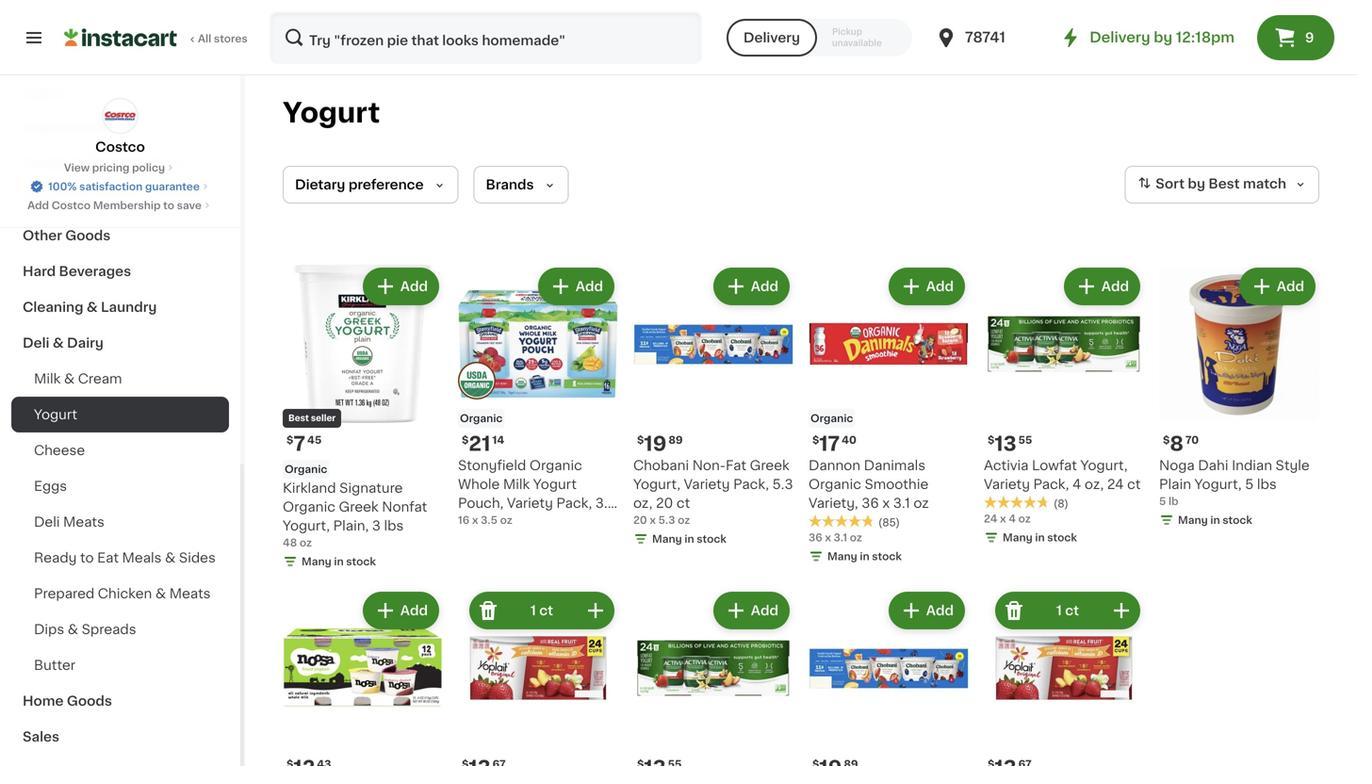 Task type: describe. For each thing, give the bounding box(es) containing it.
other
[[23, 229, 62, 242]]

1 horizontal spatial to
[[163, 200, 174, 211]]

product group containing 7
[[283, 264, 443, 573]]

health & personal care
[[23, 157, 181, 171]]

3.1 inside dannon danimals organic smoothie variety, 36 x 3.1 oz
[[894, 497, 911, 510]]

hard
[[23, 265, 56, 278]]

1 horizontal spatial 20
[[656, 497, 674, 510]]

goods for other goods
[[65, 229, 111, 242]]

stonyfield
[[458, 459, 526, 472]]

stock down (8)
[[1048, 533, 1078, 543]]

1 vertical spatial meats
[[169, 587, 211, 601]]

costco logo image
[[102, 98, 138, 134]]

other goods
[[23, 229, 111, 242]]

paper goods link
[[11, 110, 229, 146]]

delivery for delivery
[[744, 31, 800, 44]]

greek for pack,
[[750, 459, 790, 472]]

product group containing 13
[[984, 264, 1145, 549]]

many down the 24 x 4 oz
[[1003, 533, 1033, 543]]

0 horizontal spatial 16
[[458, 515, 470, 526]]

$ 21 14
[[462, 434, 505, 454]]

lbs inside 'noga dahi indian style plain yogurt, 5 lbs 5 lb'
[[1258, 478, 1277, 491]]

remove yoplait original low fat yogurt, variety pack, 6 oz, 24 ct image for 1st increment quantity of yoplait original low fat yogurt, variety pack, 6 oz, 24 ct image from right
[[1003, 600, 1026, 622]]

16 inside "stonyfield organic whole milk yogurt pouch, variety pack, 3.5 oz, 16 ct"
[[481, 516, 495, 529]]

yogurt, inside chobani non-fat greek yogurt, variety pack, 5.3 oz, 20 ct 20 x 5.3 oz
[[634, 478, 681, 491]]

prepared chicken & meats link
[[11, 576, 229, 612]]

yogurt, inside 'noga dahi indian style plain yogurt, 5 lbs 5 lb'
[[1195, 478, 1242, 491]]

chicken
[[98, 587, 152, 601]]

milk & cream link
[[11, 361, 229, 397]]

view pricing policy
[[64, 163, 165, 173]]

add costco membership to save
[[27, 200, 202, 211]]

x inside chobani non-fat greek yogurt, variety pack, 5.3 oz, 20 ct 20 x 5.3 oz
[[650, 515, 656, 526]]

deli & dairy
[[23, 337, 104, 350]]

1 vertical spatial 3.5
[[481, 515, 498, 526]]

dannon
[[809, 459, 861, 472]]

all stores link
[[64, 11, 249, 64]]

ready to eat meals & sides link
[[11, 540, 229, 576]]

match
[[1244, 177, 1287, 191]]

ct inside activia lowfat yogurt, variety pack, 4 oz, 24 ct
[[1128, 478, 1141, 491]]

organic up 17
[[811, 413, 854, 424]]

eggs link
[[11, 469, 229, 504]]

add button for dannon danimals organic smoothie variety, 36 x 3.1 oz
[[891, 270, 964, 304]]

signature
[[340, 482, 403, 495]]

8
[[1170, 434, 1184, 454]]

100% satisfaction guarantee
[[48, 182, 200, 192]]

instacart logo image
[[64, 26, 177, 49]]

preference
[[349, 178, 424, 191]]

add costco membership to save link
[[27, 198, 213, 213]]

36 inside dannon danimals organic smoothie variety, 36 x 3.1 oz
[[862, 497, 879, 510]]

product group containing 17
[[809, 264, 969, 568]]

greek for plain,
[[339, 501, 379, 514]]

& for personal
[[71, 157, 82, 171]]

2 increment quantity of yoplait original low fat yogurt, variety pack, 6 oz, 24 ct image from the left
[[1111, 600, 1133, 622]]

kirkland
[[283, 482, 336, 495]]

1 horizontal spatial yogurt
[[283, 99, 380, 126]]

1 vertical spatial yogurt
[[34, 408, 77, 421]]

organic inside kirkland signature organic greek nonfat yogurt, plain, 3 lbs 48 oz
[[283, 501, 336, 514]]

sales
[[23, 731, 59, 744]]

best match
[[1209, 177, 1287, 191]]

36 x 3.1 oz
[[809, 533, 863, 543]]

$ for 13
[[988, 435, 995, 446]]

& inside prepared chicken & meats link
[[155, 587, 166, 601]]

milk inside "stonyfield organic whole milk yogurt pouch, variety pack, 3.5 oz, 16 ct"
[[503, 478, 530, 491]]

butter link
[[11, 648, 229, 684]]

19
[[644, 434, 667, 454]]

stock for kirkland signature organic greek nonfat yogurt, plain, 3 lbs
[[346, 557, 376, 567]]

oz down pouch,
[[500, 515, 513, 526]]

x inside dannon danimals organic smoothie variety, 36 x 3.1 oz
[[883, 497, 890, 510]]

nonfat
[[382, 501, 427, 514]]

lbs inside kirkland signature organic greek nonfat yogurt, plain, 3 lbs 48 oz
[[384, 520, 404, 533]]

yogurt, inside kirkland signature organic greek nonfat yogurt, plain, 3 lbs 48 oz
[[283, 520, 330, 533]]

$ 8 70
[[1164, 434, 1200, 454]]

brands
[[486, 178, 534, 191]]

1 ct for second increment quantity of yoplait original low fat yogurt, variety pack, 6 oz, 24 ct image from the right remove yoplait original low fat yogurt, variety pack, 6 oz, 24 ct image
[[531, 604, 554, 618]]

sides
[[179, 552, 216, 565]]

delivery button
[[727, 19, 817, 57]]

pouch,
[[458, 497, 504, 510]]

paper goods
[[23, 122, 111, 135]]

0 horizontal spatial 4
[[1009, 514, 1016, 524]]

$ 19 89
[[637, 434, 683, 454]]

whole
[[458, 478, 500, 491]]

24 inside activia lowfat yogurt, variety pack, 4 oz, 24 ct
[[1108, 478, 1124, 491]]

fat
[[726, 459, 747, 472]]

variety inside chobani non-fat greek yogurt, variety pack, 5.3 oz, 20 ct 20 x 5.3 oz
[[684, 478, 730, 491]]

stock for chobani non-fat greek yogurt, variety pack, 5.3 oz, 20 ct
[[697, 534, 727, 545]]

wine link
[[11, 182, 229, 218]]

(8)
[[1054, 499, 1069, 509]]

product group containing 8
[[1160, 264, 1320, 532]]

prepared chicken & meats
[[34, 587, 211, 601]]

stores
[[214, 33, 248, 44]]

1 vertical spatial 24
[[984, 514, 998, 524]]

ready
[[34, 552, 77, 565]]

1 increment quantity of yoplait original low fat yogurt, variety pack, 6 oz, 24 ct image from the left
[[585, 600, 607, 622]]

goods for paper goods
[[66, 122, 111, 135]]

by for sort
[[1188, 177, 1206, 191]]

2 1 from the left
[[1057, 604, 1063, 618]]

Best match Sort by field
[[1125, 166, 1320, 204]]

guarantee
[[145, 182, 200, 192]]

by for delivery
[[1154, 31, 1173, 44]]

0 horizontal spatial 36
[[809, 533, 823, 543]]

item badge image
[[458, 362, 496, 400]]

$ for 7
[[287, 435, 294, 446]]

x for 16 x 3.5 oz
[[472, 515, 478, 526]]

policy
[[132, 163, 165, 173]]

remove yoplait original low fat yogurt, variety pack, 6 oz, 24 ct image for second increment quantity of yoplait original low fat yogurt, variety pack, 6 oz, 24 ct image from the right
[[477, 600, 500, 622]]

in down activia lowfat yogurt, variety pack, 4 oz, 24 ct
[[1036, 533, 1045, 543]]

personal
[[85, 157, 145, 171]]

stock for noga dahi indian style plain yogurt, 5 lbs
[[1223, 515, 1253, 526]]

stock down (85)
[[872, 552, 902, 562]]

health
[[23, 157, 68, 171]]

pack, inside activia lowfat yogurt, variety pack, 4 oz, 24 ct
[[1034, 478, 1070, 491]]

& inside ready to eat meals & sides link
[[165, 552, 176, 565]]

many for kirkland signature organic greek nonfat yogurt, plain, 3 lbs
[[302, 557, 332, 567]]

kirkland signature organic greek nonfat yogurt, plain, 3 lbs 48 oz
[[283, 482, 427, 548]]

variety inside "stonyfield organic whole milk yogurt pouch, variety pack, 3.5 oz, 16 ct"
[[507, 497, 553, 510]]

cheese link
[[11, 433, 229, 469]]

17
[[820, 434, 840, 454]]

0 horizontal spatial to
[[80, 552, 94, 565]]

7
[[294, 434, 306, 454]]

x for 36 x 3.1 oz
[[825, 533, 832, 543]]

dips & spreads link
[[11, 612, 229, 648]]

sales link
[[11, 719, 229, 755]]

$ 13 55
[[988, 434, 1033, 454]]

noga dahi indian style plain yogurt, 5 lbs 5 lb
[[1160, 459, 1310, 507]]

deli for deli meats
[[34, 516, 60, 529]]

24 x 4 oz
[[984, 514, 1031, 524]]

hard beverages
[[23, 265, 131, 278]]

milk & cream
[[34, 372, 122, 386]]

78741
[[966, 31, 1006, 44]]

eggs
[[34, 480, 67, 493]]

12:18pm
[[1177, 31, 1235, 44]]

& for dairy
[[53, 337, 64, 350]]

all
[[198, 33, 211, 44]]

costco link
[[95, 98, 145, 157]]

dannon danimals organic smoothie variety, 36 x 3.1 oz
[[809, 459, 929, 510]]

1 horizontal spatial 5
[[1246, 478, 1254, 491]]

add button for kirkland signature organic greek nonfat yogurt, plain, 3 lbs
[[365, 270, 438, 304]]

many for chobani non-fat greek yogurt, variety pack, 5.3 oz, 20 ct
[[652, 534, 682, 545]]

0 vertical spatial 5.3
[[773, 478, 794, 491]]

21
[[469, 434, 491, 454]]

$ 7 45
[[287, 434, 322, 454]]

x for 24 x 4 oz
[[1000, 514, 1007, 524]]

0 horizontal spatial 5
[[1160, 496, 1167, 507]]

cleaning
[[23, 301, 83, 314]]

smoothie
[[865, 478, 929, 491]]

plain,
[[333, 520, 369, 533]]

paper
[[23, 122, 63, 135]]

16 x 3.5 oz
[[458, 515, 513, 526]]

3.5 inside "stonyfield organic whole milk yogurt pouch, variety pack, 3.5 oz, 16 ct"
[[596, 497, 617, 510]]



Task type: vqa. For each thing, say whether or not it's contained in the screenshot.
5
yes



Task type: locate. For each thing, give the bounding box(es) containing it.
1 vertical spatial best
[[289, 414, 309, 423]]

$ for 17
[[813, 435, 820, 446]]

yogurt, right lowfat
[[1081, 459, 1128, 472]]

variety
[[684, 478, 730, 491], [984, 478, 1031, 491], [507, 497, 553, 510]]

dietary
[[295, 178, 345, 191]]

pack, right pouch,
[[557, 497, 592, 510]]

1 vertical spatial goods
[[65, 229, 111, 242]]

& left "sides"
[[165, 552, 176, 565]]

activia
[[984, 459, 1029, 472]]

oz,
[[1085, 478, 1104, 491], [634, 497, 653, 510], [458, 516, 477, 529]]

add button for stonyfield organic whole milk yogurt pouch, variety pack, 3.5 oz, 16 ct
[[540, 270, 613, 304]]

& for spreads
[[68, 623, 78, 636]]

36 down variety,
[[809, 533, 823, 543]]

many
[[1179, 515, 1208, 526], [1003, 533, 1033, 543], [652, 534, 682, 545], [828, 552, 858, 562], [302, 557, 332, 567]]

1 vertical spatial to
[[80, 552, 94, 565]]

0 horizontal spatial meats
[[63, 516, 105, 529]]

2 horizontal spatial pack,
[[1034, 478, 1070, 491]]

1 vertical spatial 36
[[809, 533, 823, 543]]

& inside 'dips & spreads' link
[[68, 623, 78, 636]]

9 button
[[1258, 15, 1335, 60]]

yogurt,
[[1081, 459, 1128, 472], [634, 478, 681, 491], [1195, 478, 1242, 491], [283, 520, 330, 533]]

24 down activia
[[984, 514, 998, 524]]

delivery for delivery by 12:18pm
[[1090, 31, 1151, 44]]

many in stock for chobani non-fat greek yogurt, variety pack, 5.3 oz, 20 ct
[[652, 534, 727, 545]]

0 horizontal spatial pack,
[[557, 497, 592, 510]]

& inside health & personal care link
[[71, 157, 82, 171]]

meals
[[122, 552, 162, 565]]

best for best seller
[[289, 414, 309, 423]]

0 vertical spatial 3.5
[[596, 497, 617, 510]]

many in stock
[[1179, 515, 1253, 526], [1003, 533, 1078, 543], [652, 534, 727, 545], [828, 552, 902, 562], [302, 557, 376, 567]]

$ left 70 at the right bottom of page
[[1164, 435, 1170, 446]]

1 vertical spatial deli
[[34, 516, 60, 529]]

activia lowfat yogurt, variety pack, 4 oz, 24 ct
[[984, 459, 1141, 491]]

costco up personal
[[95, 140, 145, 154]]

by
[[1154, 31, 1173, 44], [1188, 177, 1206, 191]]

ct inside "stonyfield organic whole milk yogurt pouch, variety pack, 3.5 oz, 16 ct"
[[498, 516, 512, 529]]

plain
[[1160, 478, 1192, 491]]

dietary preference
[[295, 178, 424, 191]]

$ inside $ 7 45
[[287, 435, 294, 446]]

6 $ from the left
[[1164, 435, 1170, 446]]

organic down the dannon
[[809, 478, 862, 491]]

danimals
[[864, 459, 926, 472]]

stock down 'noga dahi indian style plain yogurt, 5 lbs 5 lb'
[[1223, 515, 1253, 526]]

product group containing 19
[[634, 264, 794, 551]]

$ up chobani
[[637, 435, 644, 446]]

in down 'noga dahi indian style plain yogurt, 5 lbs 5 lb'
[[1211, 515, 1221, 526]]

100%
[[48, 182, 77, 192]]

product group containing 21
[[458, 264, 619, 529]]

None search field
[[270, 11, 702, 64]]

laundry
[[101, 301, 157, 314]]

100% satisfaction guarantee button
[[29, 175, 211, 194]]

$ inside the $ 17 40
[[813, 435, 820, 446]]

x down variety,
[[825, 533, 832, 543]]

milk down the deli & dairy
[[34, 372, 61, 386]]

by inside field
[[1188, 177, 1206, 191]]

1 horizontal spatial greek
[[750, 459, 790, 472]]

ct inside chobani non-fat greek yogurt, variety pack, 5.3 oz, 20 ct 20 x 5.3 oz
[[677, 497, 690, 510]]

2 1 ct from the left
[[1057, 604, 1080, 618]]

1 vertical spatial 5
[[1160, 496, 1167, 507]]

3.1 down variety,
[[834, 533, 848, 543]]

oz, inside chobani non-fat greek yogurt, variety pack, 5.3 oz, 20 ct 20 x 5.3 oz
[[634, 497, 653, 510]]

0 horizontal spatial 3.1
[[834, 533, 848, 543]]

many down kirkland signature organic greek nonfat yogurt, plain, 3 lbs 48 oz
[[302, 557, 332, 567]]

yogurt, down chobani
[[634, 478, 681, 491]]

many for noga dahi indian style plain yogurt, 5 lbs
[[1179, 515, 1208, 526]]

oz down activia
[[1019, 514, 1031, 524]]

1 horizontal spatial 1
[[1057, 604, 1063, 618]]

$ up the dannon
[[813, 435, 820, 446]]

1 ct for remove yoplait original low fat yogurt, variety pack, 6 oz, 24 ct image for 1st increment quantity of yoplait original low fat yogurt, variety pack, 6 oz, 24 ct image from right
[[1057, 604, 1080, 618]]

service type group
[[727, 19, 913, 57]]

oz down variety,
[[850, 533, 863, 543]]

dips
[[34, 623, 64, 636]]

89
[[669, 435, 683, 446]]

48
[[283, 538, 297, 548]]

ct
[[1128, 478, 1141, 491], [677, 497, 690, 510], [498, 516, 512, 529], [540, 604, 554, 618], [1066, 604, 1080, 618]]

greek inside kirkland signature organic greek nonfat yogurt, plain, 3 lbs 48 oz
[[339, 501, 379, 514]]

many in stock down 'noga dahi indian style plain yogurt, 5 lbs 5 lb'
[[1179, 515, 1253, 526]]

1 vertical spatial by
[[1188, 177, 1206, 191]]

1 vertical spatial 5.3
[[659, 515, 676, 526]]

delivery by 12:18pm
[[1090, 31, 1235, 44]]

prepared
[[34, 587, 95, 601]]

oz right 48
[[300, 538, 312, 548]]

1 horizontal spatial 1 ct
[[1057, 604, 1080, 618]]

chobani non-fat greek yogurt, variety pack, 5.3 oz, 20 ct 20 x 5.3 oz
[[634, 459, 794, 526]]

1 vertical spatial 4
[[1009, 514, 1016, 524]]

to down the guarantee
[[163, 200, 174, 211]]

1 horizontal spatial remove yoplait original low fat yogurt, variety pack, 6 oz, 24 ct image
[[1003, 600, 1026, 622]]

yogurt right whole
[[533, 478, 577, 491]]

4 inside activia lowfat yogurt, variety pack, 4 oz, 24 ct
[[1073, 478, 1082, 491]]

variety,
[[809, 497, 859, 510]]

deli down eggs
[[34, 516, 60, 529]]

pack, inside "stonyfield organic whole milk yogurt pouch, variety pack, 3.5 oz, 16 ct"
[[557, 497, 592, 510]]

goods up the health & personal care
[[66, 122, 111, 135]]

variety down non-
[[684, 478, 730, 491]]

0 horizontal spatial delivery
[[744, 31, 800, 44]]

organic down kirkland
[[283, 501, 336, 514]]

lb
[[1169, 496, 1179, 507]]

0 horizontal spatial costco
[[52, 200, 91, 211]]

0 vertical spatial costco
[[95, 140, 145, 154]]

best inside best match sort by field
[[1209, 177, 1240, 191]]

1 vertical spatial greek
[[339, 501, 379, 514]]

$ inside $ 21 14
[[462, 435, 469, 446]]

2 $ from the left
[[462, 435, 469, 446]]

seller
[[311, 414, 336, 423]]

1 horizontal spatial delivery
[[1090, 31, 1151, 44]]

cleaning & laundry
[[23, 301, 157, 314]]

sort
[[1156, 177, 1185, 191]]

5 $ from the left
[[988, 435, 995, 446]]

deli down cleaning
[[23, 337, 49, 350]]

oz, left plain
[[1085, 478, 1104, 491]]

yogurt, down dahi
[[1195, 478, 1242, 491]]

1 horizontal spatial increment quantity of yoplait original low fat yogurt, variety pack, 6 oz, 24 ct image
[[1111, 600, 1133, 622]]

2 horizontal spatial yogurt
[[533, 478, 577, 491]]

organic inside "stonyfield organic whole milk yogurt pouch, variety pack, 3.5 oz, 16 ct"
[[530, 459, 582, 472]]

0 vertical spatial goods
[[66, 122, 111, 135]]

& inside deli & dairy link
[[53, 337, 64, 350]]

lbs down indian
[[1258, 478, 1277, 491]]

0 horizontal spatial 20
[[634, 515, 647, 526]]

many down 36 x 3.1 oz on the right bottom of page
[[828, 552, 858, 562]]

0 vertical spatial 36
[[862, 497, 879, 510]]

stock
[[1223, 515, 1253, 526], [1048, 533, 1078, 543], [697, 534, 727, 545], [872, 552, 902, 562], [346, 557, 376, 567]]

0 vertical spatial greek
[[750, 459, 790, 472]]

$ for 8
[[1164, 435, 1170, 446]]

1 horizontal spatial pack,
[[734, 478, 769, 491]]

0 vertical spatial 5
[[1246, 478, 1254, 491]]

1 horizontal spatial lbs
[[1258, 478, 1277, 491]]

best left match
[[1209, 177, 1240, 191]]

$ left 14
[[462, 435, 469, 446]]

Search field
[[272, 13, 700, 62]]

yogurt up cheese
[[34, 408, 77, 421]]

oz, down chobani
[[634, 497, 653, 510]]

4 down lowfat
[[1073, 478, 1082, 491]]

other goods link
[[11, 218, 229, 254]]

2 vertical spatial oz,
[[458, 516, 477, 529]]

x down chobani
[[650, 515, 656, 526]]

deli
[[23, 337, 49, 350], [34, 516, 60, 529]]

4
[[1073, 478, 1082, 491], [1009, 514, 1016, 524]]

0 horizontal spatial oz,
[[458, 516, 477, 529]]

0 vertical spatial 3.1
[[894, 497, 911, 510]]

0 vertical spatial by
[[1154, 31, 1173, 44]]

$ for 19
[[637, 435, 644, 446]]

many in stock for noga dahi indian style plain yogurt, 5 lbs
[[1179, 515, 1253, 526]]

delivery inside button
[[744, 31, 800, 44]]

36
[[862, 497, 879, 510], [809, 533, 823, 543]]

0 horizontal spatial 1
[[531, 604, 536, 618]]

70
[[1186, 435, 1200, 446]]

5 left lb
[[1160, 496, 1167, 507]]

best left seller
[[289, 414, 309, 423]]

oz, down pouch,
[[458, 516, 477, 529]]

$
[[287, 435, 294, 446], [462, 435, 469, 446], [637, 435, 644, 446], [813, 435, 820, 446], [988, 435, 995, 446], [1164, 435, 1170, 446]]

home goods
[[23, 695, 112, 708]]

organic up 21
[[460, 413, 503, 424]]

in for noga dahi indian style plain yogurt, 5 lbs
[[1211, 515, 1221, 526]]

0 horizontal spatial lbs
[[384, 520, 404, 533]]

goods right home
[[67, 695, 112, 708]]

1 horizontal spatial meats
[[169, 587, 211, 601]]

0 vertical spatial 4
[[1073, 478, 1082, 491]]

in down 36 x 3.1 oz on the right bottom of page
[[860, 552, 870, 562]]

delivery by 12:18pm link
[[1060, 26, 1235, 49]]

home goods link
[[11, 684, 229, 719]]

&
[[71, 157, 82, 171], [87, 301, 98, 314], [53, 337, 64, 350], [64, 372, 75, 386], [165, 552, 176, 565], [155, 587, 166, 601], [68, 623, 78, 636]]

$ inside $ 19 89
[[637, 435, 644, 446]]

home
[[23, 695, 64, 708]]

wine
[[23, 193, 57, 206]]

3 $ from the left
[[637, 435, 644, 446]]

& right chicken
[[155, 587, 166, 601]]

save
[[177, 200, 202, 211]]

oz inside dannon danimals organic smoothie variety, 36 x 3.1 oz
[[914, 497, 929, 510]]

costco down 100%
[[52, 200, 91, 211]]

$ for 21
[[462, 435, 469, 446]]

2 vertical spatial goods
[[67, 695, 112, 708]]

add button for noga dahi indian style plain yogurt, 5 lbs
[[1242, 270, 1314, 304]]

pack, inside chobani non-fat greek yogurt, variety pack, 5.3 oz, 20 ct 20 x 5.3 oz
[[734, 478, 769, 491]]

5 down indian
[[1246, 478, 1254, 491]]

sort by
[[1156, 177, 1206, 191]]

1 horizontal spatial oz,
[[634, 497, 653, 510]]

cleaning & laundry link
[[11, 289, 229, 325]]

1 vertical spatial 20
[[634, 515, 647, 526]]

14
[[493, 435, 505, 446]]

membership
[[93, 200, 161, 211]]

40
[[842, 435, 857, 446]]

variety inside activia lowfat yogurt, variety pack, 4 oz, 24 ct
[[984, 478, 1031, 491]]

0 horizontal spatial 3.5
[[481, 515, 498, 526]]

0 vertical spatial to
[[163, 200, 174, 211]]

24 left plain
[[1108, 478, 1124, 491]]

dahi
[[1199, 459, 1229, 472]]

many in stock down the 24 x 4 oz
[[1003, 533, 1078, 543]]

0 horizontal spatial 24
[[984, 514, 998, 524]]

1 horizontal spatial 36
[[862, 497, 879, 510]]

1 horizontal spatial 3.1
[[894, 497, 911, 510]]

1 horizontal spatial costco
[[95, 140, 145, 154]]

remove yoplait original low fat yogurt, variety pack, 6 oz, 24 ct image down the 16 x 3.5 oz
[[477, 600, 500, 622]]

oz, inside activia lowfat yogurt, variety pack, 4 oz, 24 ct
[[1085, 478, 1104, 491]]

1 horizontal spatial variety
[[684, 478, 730, 491]]

$ inside $ 13 55
[[988, 435, 995, 446]]

meats up eat
[[63, 516, 105, 529]]

0 vertical spatial milk
[[34, 372, 61, 386]]

stonyfield organic whole milk yogurt pouch, variety pack, 3.5 oz, 16 ct
[[458, 459, 617, 529]]

yogurt, inside activia lowfat yogurt, variety pack, 4 oz, 24 ct
[[1081, 459, 1128, 472]]

1 vertical spatial milk
[[503, 478, 530, 491]]

variety down activia
[[984, 478, 1031, 491]]

variety up the 16 x 3.5 oz
[[507, 497, 553, 510]]

2 remove yoplait original low fat yogurt, variety pack, 6 oz, 24 ct image from the left
[[1003, 600, 1026, 622]]

0 vertical spatial oz,
[[1085, 478, 1104, 491]]

stock down plain,
[[346, 557, 376, 567]]

1 remove yoplait original low fat yogurt, variety pack, 6 oz, 24 ct image from the left
[[477, 600, 500, 622]]

best for best match
[[1209, 177, 1240, 191]]

& left dairy
[[53, 337, 64, 350]]

1 vertical spatial lbs
[[384, 520, 404, 533]]

3.1 down smoothie
[[894, 497, 911, 510]]

remove yoplait original low fat yogurt, variety pack, 6 oz, 24 ct image down the 24 x 4 oz
[[1003, 600, 1026, 622]]

& right dips
[[68, 623, 78, 636]]

0 horizontal spatial increment quantity of yoplait original low fat yogurt, variety pack, 6 oz, 24 ct image
[[585, 600, 607, 622]]

pack, down lowfat
[[1034, 478, 1070, 491]]

many down lb
[[1179, 515, 1208, 526]]

0 horizontal spatial greek
[[339, 501, 379, 514]]

spreads
[[82, 623, 136, 636]]

1 horizontal spatial 5.3
[[773, 478, 794, 491]]

brands button
[[474, 166, 569, 204]]

1 horizontal spatial milk
[[503, 478, 530, 491]]

1 vertical spatial oz,
[[634, 497, 653, 510]]

hard beverages link
[[11, 254, 229, 289]]

$ left 45 on the bottom left of the page
[[287, 435, 294, 446]]

milk down stonyfield
[[503, 478, 530, 491]]

organic up kirkland
[[285, 464, 328, 475]]

2 horizontal spatial oz,
[[1085, 478, 1104, 491]]

$ up activia
[[988, 435, 995, 446]]

by left 12:18pm
[[1154, 31, 1173, 44]]

4 $ from the left
[[813, 435, 820, 446]]

satisfaction
[[79, 182, 143, 192]]

0 horizontal spatial variety
[[507, 497, 553, 510]]

& up 100%
[[71, 157, 82, 171]]

stock down chobani non-fat greek yogurt, variety pack, 5.3 oz, 20 ct 20 x 5.3 oz
[[697, 534, 727, 545]]

liquor
[[23, 86, 66, 99]]

$ 17 40
[[813, 434, 857, 454]]

yogurt inside "stonyfield organic whole milk yogurt pouch, variety pack, 3.5 oz, 16 ct"
[[533, 478, 577, 491]]

in down chobani non-fat greek yogurt, variety pack, 5.3 oz, 20 ct 20 x 5.3 oz
[[685, 534, 695, 545]]

1 vertical spatial costco
[[52, 200, 91, 211]]

3
[[372, 520, 381, 533]]

x
[[883, 497, 890, 510], [1000, 514, 1007, 524], [472, 515, 478, 526], [650, 515, 656, 526], [825, 533, 832, 543]]

many in stock down 36 x 3.1 oz on the right bottom of page
[[828, 552, 902, 562]]

& inside cleaning & laundry 'link'
[[87, 301, 98, 314]]

4 down activia
[[1009, 514, 1016, 524]]

view pricing policy link
[[64, 160, 176, 175]]

oz down smoothie
[[914, 497, 929, 510]]

yogurt up 'dietary'
[[283, 99, 380, 126]]

lbs
[[1258, 478, 1277, 491], [384, 520, 404, 533]]

pack, down the 'fat'
[[734, 478, 769, 491]]

13
[[995, 434, 1017, 454]]

in down plain,
[[334, 557, 344, 567]]

20
[[656, 497, 674, 510], [634, 515, 647, 526]]

0 horizontal spatial remove yoplait original low fat yogurt, variety pack, 6 oz, 24 ct image
[[477, 600, 500, 622]]

view
[[64, 163, 90, 173]]

oz inside kirkland signature organic greek nonfat yogurt, plain, 3 lbs 48 oz
[[300, 538, 312, 548]]

pricing
[[92, 163, 130, 173]]

lowfat
[[1032, 459, 1078, 472]]

1 horizontal spatial 3.5
[[596, 497, 617, 510]]

meats down "sides"
[[169, 587, 211, 601]]

0 horizontal spatial best
[[289, 414, 309, 423]]

& for laundry
[[87, 301, 98, 314]]

1 horizontal spatial 16
[[481, 516, 495, 529]]

goods for home goods
[[67, 695, 112, 708]]

0 vertical spatial meats
[[63, 516, 105, 529]]

36 up (85)
[[862, 497, 879, 510]]

organic inside dannon danimals organic smoothie variety, 36 x 3.1 oz
[[809, 478, 862, 491]]

0 horizontal spatial yogurt
[[34, 408, 77, 421]]

1 vertical spatial 3.1
[[834, 533, 848, 543]]

liquor link
[[11, 74, 229, 110]]

0 horizontal spatial 5.3
[[659, 515, 676, 526]]

0 horizontal spatial by
[[1154, 31, 1173, 44]]

1 $ from the left
[[287, 435, 294, 446]]

lbs right 3
[[384, 520, 404, 533]]

care
[[148, 157, 181, 171]]

1 horizontal spatial 24
[[1108, 478, 1124, 491]]

product group
[[283, 264, 443, 573], [458, 264, 619, 529], [634, 264, 794, 551], [809, 264, 969, 568], [984, 264, 1145, 549], [1160, 264, 1320, 532], [283, 588, 443, 767], [458, 588, 619, 767], [634, 588, 794, 767], [809, 588, 969, 767], [984, 588, 1145, 767]]

non-
[[693, 459, 726, 472]]

x down activia
[[1000, 514, 1007, 524]]

0 horizontal spatial milk
[[34, 372, 61, 386]]

deli for deli & dairy
[[23, 337, 49, 350]]

costco
[[95, 140, 145, 154], [52, 200, 91, 211]]

0 vertical spatial 20
[[656, 497, 674, 510]]

oz, inside "stonyfield organic whole milk yogurt pouch, variety pack, 3.5 oz, 16 ct"
[[458, 516, 477, 529]]

add button for chobani non-fat greek yogurt, variety pack, 5.3 oz, 20 ct
[[715, 270, 788, 304]]

to left eat
[[80, 552, 94, 565]]

0 horizontal spatial 1 ct
[[531, 604, 554, 618]]

oz down chobani
[[678, 515, 690, 526]]

style
[[1276, 459, 1310, 472]]

indian
[[1232, 459, 1273, 472]]

1 horizontal spatial by
[[1188, 177, 1206, 191]]

goods up "beverages"
[[65, 229, 111, 242]]

1 1 ct from the left
[[531, 604, 554, 618]]

0 vertical spatial 24
[[1108, 478, 1124, 491]]

1 1 from the left
[[531, 604, 536, 618]]

1 horizontal spatial best
[[1209, 177, 1240, 191]]

greek up plain,
[[339, 501, 379, 514]]

greek right the 'fat'
[[750, 459, 790, 472]]

& for cream
[[64, 372, 75, 386]]

remove yoplait original low fat yogurt, variety pack, 6 oz, 24 ct image
[[477, 600, 500, 622], [1003, 600, 1026, 622]]

best
[[1209, 177, 1240, 191], [289, 414, 309, 423]]

increment quantity of yoplait original low fat yogurt, variety pack, 6 oz, 24 ct image
[[585, 600, 607, 622], [1111, 600, 1133, 622]]

yogurt, up 48
[[283, 520, 330, 533]]

in for kirkland signature organic greek nonfat yogurt, plain, 3 lbs
[[334, 557, 344, 567]]

2 vertical spatial yogurt
[[533, 478, 577, 491]]

add button for activia lowfat yogurt, variety pack, 4 oz, 24 ct
[[1066, 270, 1139, 304]]

x up (85)
[[883, 497, 890, 510]]

in for chobani non-fat greek yogurt, variety pack, 5.3 oz, 20 ct
[[685, 534, 695, 545]]

& inside milk & cream link
[[64, 372, 75, 386]]

& down "beverages"
[[87, 301, 98, 314]]

oz inside chobani non-fat greek yogurt, variety pack, 5.3 oz, 20 ct 20 x 5.3 oz
[[678, 515, 690, 526]]

78741 button
[[935, 11, 1049, 64]]

2 horizontal spatial variety
[[984, 478, 1031, 491]]

by right the sort
[[1188, 177, 1206, 191]]

deli meats link
[[11, 504, 229, 540]]

dietary preference button
[[283, 166, 459, 204]]

& left cream
[[64, 372, 75, 386]]

many in stock for kirkland signature organic greek nonfat yogurt, plain, 3 lbs
[[302, 557, 376, 567]]

$ inside $ 8 70
[[1164, 435, 1170, 446]]

1 horizontal spatial 4
[[1073, 478, 1082, 491]]

x down pouch,
[[472, 515, 478, 526]]

many in stock down chobani non-fat greek yogurt, variety pack, 5.3 oz, 20 ct 20 x 5.3 oz
[[652, 534, 727, 545]]

0 vertical spatial yogurt
[[283, 99, 380, 126]]

organic right stonyfield
[[530, 459, 582, 472]]

0 vertical spatial best
[[1209, 177, 1240, 191]]

0 vertical spatial lbs
[[1258, 478, 1277, 491]]

greek inside chobani non-fat greek yogurt, variety pack, 5.3 oz, 20 ct 20 x 5.3 oz
[[750, 459, 790, 472]]

0 vertical spatial deli
[[23, 337, 49, 350]]

many in stock down plain,
[[302, 557, 376, 567]]

many down chobani non-fat greek yogurt, variety pack, 5.3 oz, 20 ct 20 x 5.3 oz
[[652, 534, 682, 545]]



